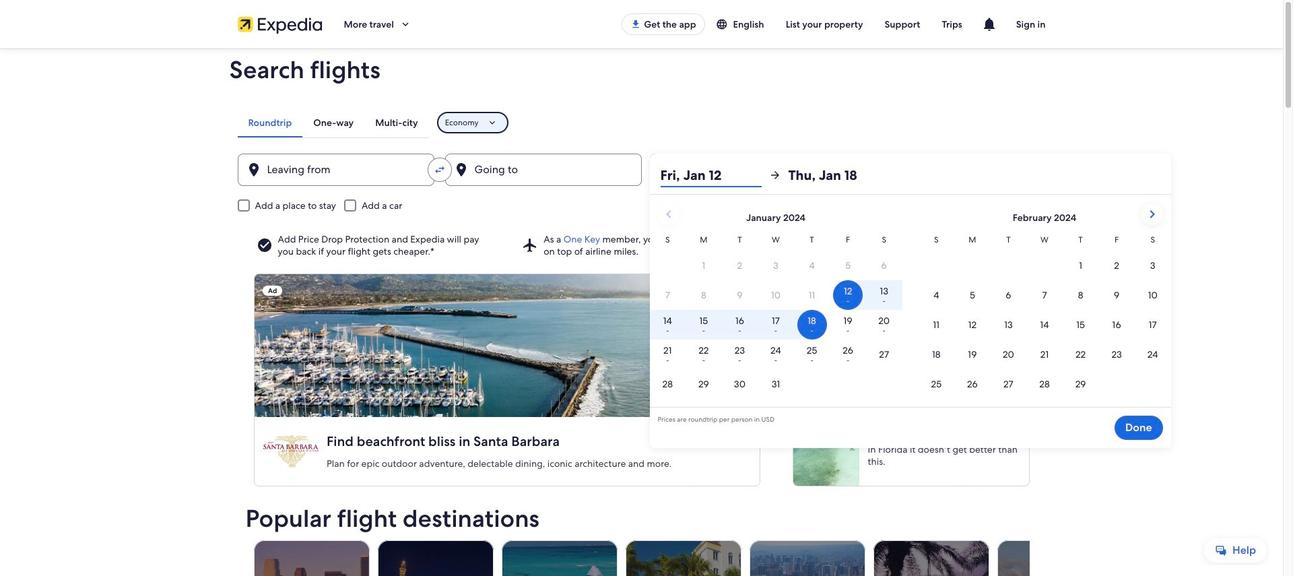 Task type: vqa. For each thing, say whether or not it's contained in the screenshot.
top the "18" "button"
no



Task type: describe. For each thing, give the bounding box(es) containing it.
communication center icon image
[[981, 16, 998, 32]]

los angeles flights image
[[254, 540, 370, 576]]

orlando flights image
[[873, 540, 989, 576]]

popular flight destinations region
[[237, 505, 1113, 576]]

las vegas flights image
[[378, 540, 493, 576]]

previous month image
[[661, 206, 677, 222]]

download the app button image
[[631, 19, 642, 30]]

next month image
[[1144, 206, 1160, 222]]

miami flights image
[[625, 540, 741, 576]]



Task type: locate. For each thing, give the bounding box(es) containing it.
tab list
[[237, 108, 429, 137]]

more travel image
[[399, 18, 412, 30]]

cancun flights image
[[502, 540, 617, 576]]

expedia logo image
[[237, 15, 322, 34]]

main content
[[0, 49, 1283, 576]]

small image
[[716, 18, 733, 30]]

honolulu flights image
[[749, 540, 865, 576]]

swap origin and destination values image
[[434, 164, 446, 176]]

new york flights image
[[997, 540, 1113, 576]]



